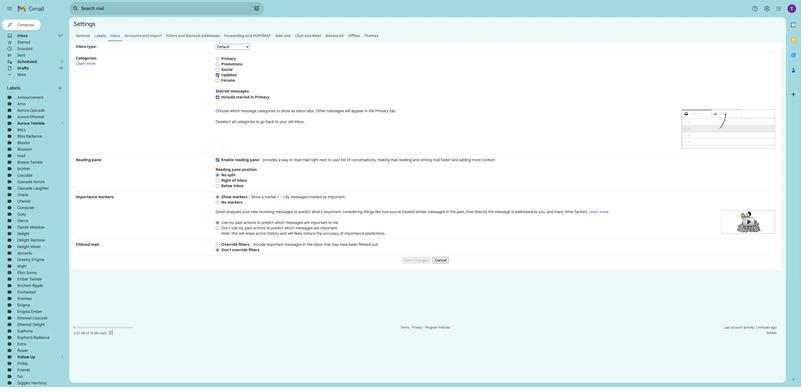 Task type: locate. For each thing, give the bounding box(es) containing it.
2 · from the left
[[424, 326, 425, 330]]

dazzle meadow
[[17, 225, 44, 230]]

giggles harmony link
[[17, 381, 47, 386]]

2 horizontal spatial your
[[333, 158, 340, 163]]

0 vertical spatial 2
[[61, 60, 63, 64]]

aurora down arno
[[17, 108, 29, 113]]

twinkle down 'aurora ethereal'
[[31, 121, 45, 126]]

None radio
[[216, 226, 219, 231], [216, 243, 219, 247], [216, 226, 219, 231], [216, 243, 219, 247]]

aurora for aurora cascade
[[17, 108, 29, 113]]

to up history at the bottom of page
[[267, 226, 270, 231]]

2 vertical spatial enigma
[[17, 310, 30, 315]]

which up "likely"
[[285, 226, 295, 231]]

brad link
[[17, 154, 25, 159]]

1 vertical spatial labels
[[7, 86, 20, 91]]

radiance up blissful link
[[26, 134, 42, 139]]

are
[[304, 221, 310, 225], [314, 226, 320, 231]]

footer
[[69, 325, 782, 336]]

inbox
[[296, 109, 306, 114], [237, 178, 247, 183], [234, 184, 244, 189], [314, 243, 323, 247]]

radiance for bliss radiance
[[26, 134, 42, 139]]

dreamy
[[17, 258, 31, 263]]

messages up starred
[[231, 89, 249, 94]]

enchant ripple
[[17, 284, 43, 289]]

categories right all on the left top
[[237, 120, 255, 124]]

enigma down velvet at bottom left
[[32, 258, 44, 263]]

0 vertical spatial include
[[222, 95, 235, 100]]

bliss radiance
[[17, 134, 42, 139]]

enigma down enigma link
[[17, 310, 30, 315]]

1 vertical spatial don't
[[222, 248, 231, 253]]

1 horizontal spatial starred
[[216, 89, 230, 94]]

0 horizontal spatial mail
[[303, 158, 310, 163]]

choose
[[216, 109, 229, 114]]

incoming
[[259, 210, 275, 215]]

delight for delight velvet
[[17, 245, 29, 250]]

0 horizontal spatial labels
[[7, 86, 20, 91]]

pane
[[250, 158, 259, 163], [232, 167, 241, 172]]

1 vertical spatial as
[[323, 195, 327, 200]]

0 vertical spatial radiance
[[26, 134, 42, 139]]

2 1 from the top
[[62, 356, 63, 360]]

read
[[294, 158, 302, 163]]

and inside don't use my past actions to predict which messages are important. note: this will erase action history and will likely reduce the accuracy of importance predictions.
[[280, 231, 287, 236]]

gb right 15
[[94, 332, 98, 336]]

cascade for cascade link
[[17, 173, 32, 178]]

1 horizontal spatial include
[[253, 243, 266, 247]]

your left old
[[280, 120, 287, 124]]

chaos
[[17, 193, 28, 198]]

to inside don't use my past actions to predict which messages are important. note: this will erase action history and will likely reduce the accuracy of importance predictions.
[[267, 226, 270, 231]]

0 vertical spatial twinkle
[[31, 121, 45, 126]]

1 · from the left
[[411, 326, 411, 330]]

ember twinkle link
[[17, 277, 42, 282]]

other
[[316, 109, 326, 114]]

filtered mail:
[[76, 243, 100, 247]]

how right like
[[382, 210, 389, 215]]

advanced link
[[326, 33, 344, 38]]

starred
[[236, 95, 250, 100]]

actions
[[244, 221, 256, 225], [253, 226, 266, 231]]

1 vertical spatial markers
[[228, 200, 243, 205]]

more right adding
[[473, 158, 481, 163]]

0 vertical spatial as
[[291, 109, 295, 114]]

important. up important,
[[328, 195, 346, 200]]

messages inside don't use my past actions to predict which messages are important. note: this will erase action history and will likely reduce the accuracy of importance predictions.
[[296, 226, 313, 231]]

1 don't from the top
[[222, 226, 231, 231]]

don't inside don't use my past actions to predict which messages are important. note: this will erase action history and will likely reduce the accuracy of importance predictions.
[[222, 226, 231, 231]]

important down what's
[[311, 221, 328, 225]]

1 vertical spatial enigma
[[17, 303, 30, 308]]

importance
[[76, 195, 97, 200]]

0 vertical spatial 1
[[62, 121, 63, 125]]

categories up back
[[258, 109, 276, 114]]

ball link
[[17, 128, 26, 133]]

next
[[320, 158, 327, 163]]

labels heading
[[7, 86, 57, 91]]

1 horizontal spatial inbox
[[76, 44, 86, 49]]

addressed
[[515, 210, 534, 215]]

chaos link
[[17, 193, 28, 198]]

account
[[731, 326, 743, 330]]

starred for starred messages
[[216, 89, 230, 94]]

0 horizontal spatial inbox link
[[17, 33, 28, 38]]

1 inbox link from the left
[[17, 33, 28, 38]]

message down include starred in primary
[[241, 109, 257, 114]]

0 horizontal spatial ·
[[411, 326, 411, 330]]

ethereal delight link
[[17, 323, 45, 328]]

delight up discardo link at the bottom of page
[[17, 245, 29, 250]]

likely
[[294, 231, 303, 236]]

1 1 from the top
[[62, 121, 63, 125]]

inbox inside labels navigation
[[17, 33, 28, 38]]

are up the 'reduce'
[[314, 226, 320, 231]]

2 vertical spatial more
[[600, 210, 609, 215]]

predict inside don't use my past actions to predict which messages are important. note: this will erase action history and will likely reduce the accuracy of importance predictions.
[[271, 226, 284, 231]]

· right privacy
[[424, 326, 425, 330]]

1 horizontal spatial ·
[[424, 326, 425, 330]]

1 horizontal spatial mail
[[391, 158, 398, 163]]

1 horizontal spatial your
[[280, 120, 287, 124]]

history
[[268, 231, 279, 236]]

last
[[724, 326, 731, 330]]

learn down the categories:
[[76, 61, 86, 66]]

past,
[[457, 210, 466, 215]]

0 horizontal spatial pane
[[232, 167, 241, 172]]

1 gb from the left
[[81, 332, 85, 336]]

show left marker
[[251, 195, 261, 200]]

2 don't from the top
[[222, 248, 231, 253]]

don't
[[222, 226, 231, 231], [222, 248, 231, 253]]

add-
[[276, 33, 284, 38]]

reading up reading pane position
[[235, 158, 249, 163]]

ethereal down 'aurora cascade' link
[[30, 115, 44, 120]]

delight rainbow
[[17, 238, 45, 243]]

past up erase
[[245, 226, 252, 231]]

provides
[[263, 158, 278, 163]]

tab list
[[787, 17, 802, 368]]

cozy
[[17, 212, 26, 217]]

no right no markers radio
[[222, 200, 227, 205]]

1 horizontal spatial past
[[245, 226, 252, 231]]

· right terms
[[411, 326, 411, 330]]

updates
[[222, 73, 237, 77]]

0 vertical spatial reading
[[76, 158, 91, 163]]

cascade up chaos link
[[17, 186, 32, 191]]

1 no from the top
[[222, 173, 227, 178]]

settings
[[74, 20, 95, 28]]

ember up the ethereal cascade link
[[31, 310, 42, 315]]

the
[[369, 109, 375, 114], [450, 210, 456, 215], [489, 210, 494, 215], [317, 231, 323, 236], [307, 243, 313, 247]]

learn more link right factors.
[[589, 210, 609, 215]]

will left "likely"
[[288, 231, 293, 236]]

euphoria down "ethereal delight"
[[17, 329, 33, 334]]

use
[[222, 221, 228, 225]]

0 vertical spatial ethereal
[[30, 115, 44, 120]]

ethereal down the enigma ember link at bottom
[[17, 316, 32, 321]]

reading pane position
[[216, 167, 257, 172]]

1 horizontal spatial show
[[251, 195, 261, 200]]

Primary checkbox
[[216, 57, 219, 61]]

0 vertical spatial pane
[[250, 158, 259, 163]]

Forums checkbox
[[216, 79, 219, 83]]

starred up snoozed link
[[17, 40, 30, 45]]

0 vertical spatial don't
[[222, 226, 231, 231]]

2 horizontal spatial mail
[[433, 158, 440, 163]]

which
[[230, 109, 240, 114], [275, 221, 285, 225], [285, 226, 295, 231]]

sent link
[[17, 53, 25, 58]]

as
[[291, 109, 295, 114], [323, 195, 327, 200]]

0 vertical spatial important.
[[328, 195, 346, 200]]

2 vertical spatial primary
[[376, 109, 389, 114]]

cascade down brother
[[17, 173, 32, 178]]

inbox type:
[[76, 44, 97, 49]]

starred up include starred in primary option
[[216, 89, 230, 94]]

1 reading from the left
[[235, 158, 249, 163]]

mail:
[[91, 243, 100, 247]]

navigation
[[76, 256, 776, 264]]

labels down the more
[[7, 86, 20, 91]]

primary up promotions
[[222, 56, 236, 61]]

0 horizontal spatial reading
[[76, 158, 91, 163]]

3 mail from the left
[[433, 158, 440, 163]]

inbox right labels link
[[110, 33, 120, 38]]

the right the 'reduce'
[[317, 231, 323, 236]]

0.27
[[74, 332, 80, 336]]

0 horizontal spatial starred
[[17, 40, 30, 45]]

no
[[222, 173, 227, 178], [222, 200, 227, 205]]

actions up action at the left bottom
[[253, 226, 266, 231]]

0 vertical spatial more
[[87, 61, 96, 66]]

follow up
[[17, 355, 35, 360]]

ethereal up 'euphoria' link
[[17, 323, 32, 328]]

pane:
[[92, 158, 102, 163]]

1 horizontal spatial important
[[311, 221, 328, 225]]

aurora up ball link
[[17, 121, 30, 126]]

as right show
[[291, 109, 295, 114]]

radiance
[[26, 134, 42, 139], [34, 336, 50, 341]]

fun link
[[17, 375, 23, 380]]

message
[[241, 109, 257, 114], [495, 210, 511, 215]]

2 euphoria from the top
[[17, 336, 33, 341]]

the inside don't use my past actions to predict which messages are important. note: this will erase action history and will likely reduce the accuracy of importance predictions.
[[317, 231, 323, 236]]

aurora
[[17, 108, 29, 113], [17, 115, 29, 120], [17, 121, 30, 126], [33, 180, 45, 185]]

0 vertical spatial ember
[[17, 277, 29, 282]]

0 vertical spatial message
[[241, 109, 257, 114]]

to right next
[[328, 158, 332, 163]]

show up no markers
[[222, 195, 232, 200]]

cascade
[[30, 108, 45, 113], [17, 173, 32, 178], [17, 180, 32, 185], [17, 186, 32, 191], [33, 316, 48, 321]]

position
[[242, 167, 257, 172]]

twinkle for breeze twinkle
[[30, 160, 43, 165]]

0 horizontal spatial your
[[243, 210, 250, 215]]

markers for no
[[228, 200, 243, 205]]

1 horizontal spatial how
[[467, 210, 474, 215]]

pane up split
[[232, 167, 241, 172]]

delight down the delight link at bottom
[[17, 238, 29, 243]]

No split radio
[[216, 173, 219, 177]]

starred inside labels navigation
[[17, 40, 30, 45]]

labels for labels link
[[94, 33, 106, 38]]

pane up position at the top left
[[250, 158, 259, 163]]

2 inbox link from the left
[[110, 33, 120, 38]]

2 no from the top
[[222, 200, 227, 205]]

forwarding
[[224, 33, 244, 38]]

twinkle
[[31, 121, 45, 126], [30, 160, 43, 165], [29, 277, 42, 282]]

aurora cascade
[[17, 108, 45, 113]]

2 inside last account activity: 2 minutes ago details
[[757, 326, 758, 330]]

override filters - include important messages in the inbox that may have been filtered out.
[[222, 243, 379, 247]]

0 vertical spatial markers
[[233, 195, 248, 200]]

1 vertical spatial 2
[[757, 326, 758, 330]]

filters right override
[[249, 248, 260, 253]]

labels for labels heading on the top left
[[7, 86, 20, 91]]

your left list
[[333, 158, 340, 163]]

2 vertical spatial twinkle
[[29, 277, 42, 282]]

1 horizontal spatial are
[[314, 226, 320, 231]]

follow link to manage storage image
[[109, 331, 114, 336]]

mail right read
[[303, 158, 310, 163]]

ethereal
[[30, 115, 44, 120], [17, 316, 32, 321], [17, 323, 32, 328]]

arno
[[17, 102, 26, 106]]

of
[[347, 158, 351, 163], [232, 178, 236, 183], [340, 231, 344, 236], [86, 332, 89, 336]]

2 vertical spatial predict
[[271, 226, 284, 231]]

aurora twinkle
[[17, 121, 45, 126]]

markers for show
[[233, 195, 248, 200]]

type:
[[87, 44, 97, 49]]

1 vertical spatial no
[[222, 200, 227, 205]]

messages right 'other'
[[327, 109, 344, 114]]

predict down 'use my past actions to predict which messages are important to me.'
[[271, 226, 284, 231]]

past
[[235, 221, 243, 225], [245, 226, 252, 231]]

as right marked
[[323, 195, 327, 200]]

advanced search options image
[[251, 3, 262, 14]]

and left writing
[[413, 158, 420, 163]]

- left marker
[[249, 195, 250, 200]]

1 horizontal spatial my
[[239, 226, 244, 231]]

messages up "likely"
[[286, 221, 303, 225]]

1 vertical spatial important
[[267, 243, 284, 247]]

mail right making
[[391, 158, 398, 163]]

more
[[17, 72, 26, 77]]

0 horizontal spatial 2
[[61, 60, 63, 64]]

1 vertical spatial important.
[[321, 226, 338, 231]]

0 horizontal spatial will
[[239, 231, 244, 236]]

None checkbox
[[216, 158, 219, 162]]

1 horizontal spatial 2
[[757, 326, 758, 330]]

inbox link
[[17, 33, 28, 38], [110, 33, 120, 38]]

search mail image
[[71, 4, 81, 14]]

1 vertical spatial actions
[[253, 226, 266, 231]]

twinkle for ember twinkle
[[29, 277, 42, 282]]

and left pop/imap
[[245, 33, 252, 38]]

in down the 'reduce'
[[303, 243, 306, 247]]

starred for starred link
[[17, 40, 30, 45]]

directly
[[475, 210, 488, 215]]

starred
[[17, 40, 30, 45], [216, 89, 230, 94]]

1 horizontal spatial more
[[473, 158, 481, 163]]

2 mail from the left
[[391, 158, 398, 163]]

1 horizontal spatial learn more link
[[589, 210, 609, 215]]

48
[[59, 66, 63, 70]]

which up history at the bottom of page
[[275, 221, 285, 225]]

which up all on the left top
[[230, 109, 240, 114]]

action
[[256, 231, 267, 236]]

don't down "override"
[[222, 248, 231, 253]]

1 euphoria from the top
[[17, 329, 33, 334]]

enigma down enemies link
[[17, 303, 30, 308]]

1 vertical spatial -
[[249, 195, 250, 200]]

filters
[[239, 243, 250, 247], [249, 248, 260, 253]]

aurora for aurora ethereal
[[17, 115, 29, 120]]

None radio
[[216, 195, 219, 199]]

enchanted link
[[17, 290, 36, 295]]

0 vertical spatial a
[[279, 158, 281, 163]]

message left is
[[495, 210, 511, 215]]

important down history at the bottom of page
[[267, 243, 284, 247]]

more down the categories:
[[87, 61, 96, 66]]

reading for reading pane position
[[216, 167, 231, 172]]

2 vertical spatial your
[[243, 210, 250, 215]]

how right past, at the bottom right of page
[[467, 210, 474, 215]]

0 vertical spatial primary
[[222, 56, 236, 61]]

No markers radio
[[216, 201, 219, 205]]

aurora ethereal link
[[17, 115, 44, 120]]

delight down dazzle
[[17, 232, 29, 237]]

Social checkbox
[[216, 68, 219, 72]]

0 horizontal spatial more
[[87, 61, 96, 66]]

general link
[[76, 33, 90, 38]]

messages right by
[[291, 195, 308, 200]]

0 vertical spatial no
[[222, 173, 227, 178]]

a left marker
[[262, 195, 264, 200]]

reading left writing
[[399, 158, 412, 163]]

right
[[311, 158, 319, 163]]

past up use
[[235, 221, 243, 225]]

marker
[[265, 195, 277, 200]]

euphoria radiance
[[17, 336, 50, 341]]

and right chat
[[305, 33, 312, 38]]

euphoria for euphoria radiance
[[17, 336, 33, 341]]

1 horizontal spatial labels
[[94, 33, 106, 38]]

important. up accuracy
[[321, 226, 338, 231]]

2 horizontal spatial more
[[600, 210, 609, 215]]

0 horizontal spatial show
[[222, 195, 232, 200]]

ago
[[772, 326, 777, 330]]

1 horizontal spatial primary
[[255, 95, 270, 100]]

aurora for aurora twinkle
[[17, 121, 30, 126]]

0 vertical spatial my
[[229, 221, 234, 225]]

0 horizontal spatial categories
[[237, 120, 255, 124]]

1 horizontal spatial gb
[[94, 332, 98, 336]]

are up don't use my past actions to predict which messages are important. note: this will erase action history and will likely reduce the accuracy of importance predictions.
[[304, 221, 310, 225]]

are inside don't use my past actions to predict which messages are important. note: this will erase action history and will likely reduce the accuracy of importance predictions.
[[314, 226, 320, 231]]

1 vertical spatial starred
[[216, 89, 230, 94]]

1 vertical spatial categories
[[237, 120, 255, 124]]

labels inside navigation
[[7, 86, 20, 91]]

don't up note:
[[222, 226, 231, 231]]

0 vertical spatial learn
[[76, 61, 86, 66]]

to right back
[[275, 120, 279, 124]]

cascade up "ethereal delight"
[[33, 316, 48, 321]]

labels up the type: on the left top of the page
[[94, 33, 106, 38]]

0 horizontal spatial primary
[[222, 56, 236, 61]]

bliss radiance link
[[17, 134, 42, 139]]

my right use
[[239, 226, 244, 231]]

breeze
[[17, 160, 29, 165]]

euphoria
[[17, 329, 33, 334], [17, 336, 33, 341]]

gmail image
[[17, 3, 47, 14]]

None search field
[[69, 2, 264, 15]]

filters up "don't override filters" in the left bottom of the page
[[239, 243, 250, 247]]

the right appear
[[369, 109, 375, 114]]

0 horizontal spatial are
[[304, 221, 310, 225]]

1 horizontal spatial ember
[[31, 310, 42, 315]]

important. inside don't use my past actions to predict which messages are important. note: this will erase action history and will likely reduce the accuracy of importance predictions.
[[321, 226, 338, 231]]

2 vertical spatial which
[[285, 226, 295, 231]]

2 vertical spatial ethereal
[[17, 323, 32, 328]]

enigma
[[32, 258, 44, 263], [17, 303, 30, 308], [17, 310, 30, 315]]

0 vertical spatial your
[[280, 120, 287, 124]]

sunny
[[26, 271, 37, 276]]

aurora up aurora twinkle link
[[17, 115, 29, 120]]

chat and meet
[[295, 33, 322, 38]]



Task type: describe. For each thing, give the bounding box(es) containing it.
of left 15
[[86, 332, 89, 336]]

elight
[[17, 264, 27, 269]]

messages down "likely"
[[285, 243, 302, 247]]

labels navigation
[[0, 17, 69, 388]]

compose
[[17, 22, 34, 27]]

0 vertical spatial filters
[[239, 243, 250, 247]]

reduce
[[304, 231, 316, 236]]

flower
[[17, 349, 28, 354]]

cherish
[[17, 199, 31, 204]]

treated
[[402, 210, 415, 215]]

2 gb from the left
[[94, 332, 98, 336]]

enemies
[[17, 297, 32, 302]]

navigation containing save changes
[[76, 256, 776, 264]]

1 for aurora twinkle
[[62, 121, 63, 125]]

inbox for inbox type:
[[76, 44, 86, 49]]

dance link
[[17, 219, 28, 224]]

privacy link
[[412, 326, 423, 330]]

1 vertical spatial predict
[[262, 221, 274, 225]]

appear
[[352, 109, 364, 114]]

in right appear
[[365, 109, 368, 114]]

euphoria radiance link
[[17, 336, 50, 341]]

erase
[[245, 231, 255, 236]]

Promotions checkbox
[[216, 62, 219, 66]]

cascade for cascade aurora
[[17, 180, 32, 185]]

learn inside categories: learn more
[[76, 61, 86, 66]]

0 horizontal spatial a
[[262, 195, 264, 200]]

actions inside don't use my past actions to predict which messages are important. note: this will erase action history and will likely reduce the accuracy of importance predictions.
[[253, 226, 266, 231]]

drafts link
[[17, 66, 29, 71]]

1 mail from the left
[[303, 158, 310, 163]]

bliss
[[17, 134, 25, 139]]

privacy
[[412, 326, 423, 330]]

to left show
[[277, 109, 280, 114]]

15
[[90, 332, 93, 336]]

0 vertical spatial categories
[[258, 109, 276, 114]]

cancel button
[[433, 257, 449, 264]]

elight link
[[17, 264, 27, 269]]

Below inbox radio
[[216, 184, 219, 188]]

to left you,
[[535, 210, 538, 215]]

2 horizontal spatial will
[[345, 109, 351, 114]]

dreamy enigma
[[17, 258, 44, 263]]

follow up link
[[17, 355, 35, 360]]

right of inbox
[[222, 178, 247, 183]]

ethereal for cascade
[[17, 316, 32, 321]]

by
[[286, 195, 290, 200]]

0 vertical spatial past
[[235, 221, 243, 225]]

starred messages
[[216, 89, 249, 94]]

no markers
[[222, 200, 243, 205]]

the left past, at the bottom right of page
[[450, 210, 456, 215]]

1 horizontal spatial learn
[[589, 210, 599, 215]]

to left me.
[[329, 221, 332, 225]]

0 horizontal spatial ember
[[17, 277, 29, 282]]

to up 'use my past actions to predict which messages are important to me.'
[[294, 210, 298, 215]]

enigma for enigma ember
[[17, 310, 30, 315]]

filtered
[[359, 243, 371, 247]]

Use my past actions to predict which messages are important to me. radio
[[216, 221, 219, 225]]

velvet
[[30, 245, 41, 250]]

override
[[232, 248, 248, 253]]

1 horizontal spatial will
[[288, 231, 293, 236]]

right
[[222, 178, 231, 183]]

minutes
[[759, 326, 771, 330]]

categories: learn more
[[76, 56, 97, 66]]

1 vertical spatial which
[[275, 221, 285, 225]]

0 horizontal spatial as
[[291, 109, 295, 114]]

of inside don't use my past actions to predict which messages are important. note: this will erase action history and will likely reduce the accuracy of importance predictions.
[[340, 231, 344, 236]]

writing
[[421, 158, 432, 163]]

and right the faster
[[452, 158, 459, 163]]

euphoria for 'euphoria' link
[[17, 329, 33, 334]]

1 vertical spatial primary
[[255, 95, 270, 100]]

1 horizontal spatial message
[[495, 210, 511, 215]]

cherish link
[[17, 199, 31, 204]]

of up below inbox
[[232, 178, 236, 183]]

messages up 'use my past actions to predict which messages are important to me.'
[[276, 210, 293, 215]]

inbox down right of inbox on the left of page
[[234, 184, 244, 189]]

is
[[512, 210, 514, 215]]

promotions
[[222, 62, 243, 67]]

elixir
[[17, 271, 25, 276]]

save changes
[[405, 258, 429, 263]]

2 show from the left
[[251, 195, 261, 200]]

Right of inbox radio
[[216, 179, 219, 183]]

aurora up laughter on the top of page
[[33, 180, 45, 185]]

conversations,
[[352, 158, 377, 163]]

1 vertical spatial filters
[[249, 248, 260, 253]]

1 vertical spatial include
[[253, 243, 266, 247]]

reading for reading pane:
[[76, 158, 91, 163]]

ember twinkle
[[17, 277, 42, 282]]

2 how from the left
[[467, 210, 474, 215]]

inbox for second inbox link
[[110, 33, 120, 38]]

the right directly
[[489, 210, 494, 215]]

cascade for cascade laughter
[[17, 186, 32, 191]]

footer containing terms
[[69, 325, 782, 336]]

twinkle for aurora twinkle
[[31, 121, 45, 126]]

0 vertical spatial -
[[260, 158, 262, 163]]

more inside categories: learn more
[[87, 61, 96, 66]]

delight for the delight link at bottom
[[17, 232, 29, 237]]

2 inside labels navigation
[[61, 60, 63, 64]]

don't for don't use my past actions to predict which messages are important. note: this will erase action history and will likely reduce the accuracy of importance predictions.
[[222, 226, 231, 231]]

0 vertical spatial are
[[304, 221, 310, 225]]

- for show
[[249, 195, 250, 200]]

my inside don't use my past actions to predict which messages are important. note: this will erase action history and will likely reduce the accuracy of importance predictions.
[[239, 226, 244, 231]]

enchant
[[17, 284, 31, 289]]

107
[[58, 34, 63, 38]]

1 horizontal spatial as
[[323, 195, 327, 200]]

to left go
[[256, 120, 260, 124]]

delight for delight rainbow
[[17, 238, 29, 243]]

friends link
[[17, 368, 30, 373]]

inbox for second inbox link from the right
[[17, 33, 28, 38]]

aurora twinkle link
[[17, 121, 45, 126]]

add-ons link
[[276, 33, 291, 38]]

) by messages marked as important.
[[283, 195, 346, 200]]

pop/imap
[[253, 33, 271, 38]]

don't use my past actions to predict which messages are important. note: this will erase action history and will likely reduce the accuracy of importance predictions.
[[222, 226, 386, 236]]

snoozed
[[17, 46, 32, 51]]

0 vertical spatial important
[[311, 221, 328, 225]]

link to an instructional video for priority inbox image
[[722, 211, 776, 234]]

cascade up 'aurora ethereal'
[[30, 108, 45, 113]]

0 horizontal spatial message
[[241, 109, 257, 114]]

no for no split
[[222, 173, 227, 178]]

many
[[555, 210, 564, 215]]

import
[[150, 33, 162, 38]]

messages right similar
[[428, 210, 445, 215]]

1 vertical spatial learn more link
[[589, 210, 609, 215]]

snoozed link
[[17, 46, 32, 51]]

inbox left that in the bottom left of the page
[[314, 243, 323, 247]]

0.27 gb of 15 gb used
[[74, 332, 106, 336]]

important,
[[324, 210, 342, 215]]

1 vertical spatial pane
[[232, 167, 241, 172]]

starred link
[[17, 40, 30, 45]]

delight link
[[17, 232, 29, 237]]

ons
[[284, 33, 291, 38]]

in right starred
[[251, 95, 254, 100]]

in left past, at the bottom right of page
[[446, 210, 449, 215]]

past inside don't use my past actions to predict which messages are important. note: this will erase action history and will likely reduce the accuracy of importance predictions.
[[245, 226, 252, 231]]

extra link
[[17, 342, 26, 347]]

inbox.
[[295, 120, 305, 124]]

forwarding and pop/imap
[[224, 33, 271, 38]]

you,
[[539, 210, 546, 215]]

and left import on the left
[[142, 33, 149, 38]]

breeze twinkle
[[17, 160, 43, 165]]

tab.
[[390, 109, 397, 114]]

1 show from the left
[[222, 195, 232, 200]]

Updates checkbox
[[216, 73, 219, 77]]

cozy link
[[17, 212, 26, 217]]

enigma for enigma link
[[17, 303, 30, 308]]

and right filters at the left of the page
[[178, 33, 185, 38]]

radiance for euphoria radiance
[[34, 336, 50, 341]]

adding
[[460, 158, 472, 163]]

Don't override filters radio
[[216, 248, 219, 252]]

enable
[[222, 158, 234, 163]]

general
[[76, 33, 90, 38]]

cascade aurora
[[17, 180, 45, 185]]

settings image
[[764, 5, 771, 12]]

to up action at the left bottom
[[257, 221, 261, 225]]

- for include
[[251, 243, 252, 247]]

0 horizontal spatial my
[[229, 221, 234, 225]]

inbox up below inbox
[[237, 178, 247, 183]]

delight down the ethereal cascade link
[[33, 323, 45, 328]]

to right "way"
[[290, 158, 293, 163]]

social
[[222, 67, 233, 72]]

go
[[261, 120, 265, 124]]

0 vertical spatial which
[[230, 109, 240, 114]]

compose button
[[2, 20, 41, 30]]

show markers - show a marker (
[[222, 195, 280, 200]]

inbox left 'tabs.'
[[296, 109, 306, 114]]

0 vertical spatial enigma
[[32, 258, 44, 263]]

enable reading pane - provides a way to read mail right next to your list of conversations, making mail reading and writing mail faster and adding more context.
[[222, 158, 496, 163]]

forwarding and pop/imap link
[[224, 33, 271, 38]]

ethereal for delight
[[17, 323, 32, 328]]

don't for don't override filters
[[222, 248, 231, 253]]

offline link
[[348, 33, 360, 38]]

cascade laughter
[[17, 186, 49, 191]]

1 vertical spatial more
[[473, 158, 481, 163]]

Include starred in Primary checkbox
[[216, 95, 219, 99]]

1 vertical spatial your
[[333, 158, 340, 163]]

Search mail text field
[[81, 6, 238, 11]]

main menu image
[[7, 5, 13, 12]]

meadow
[[30, 225, 44, 230]]

1 how from the left
[[382, 210, 389, 215]]

marked
[[309, 195, 322, 200]]

2 horizontal spatial primary
[[376, 109, 389, 114]]

1 for follow up
[[62, 356, 63, 360]]

new
[[251, 210, 258, 215]]

0 vertical spatial actions
[[244, 221, 256, 225]]

discardo link
[[17, 251, 32, 256]]

0 vertical spatial predict
[[299, 210, 311, 215]]

terms
[[401, 326, 410, 330]]

1 vertical spatial ember
[[31, 310, 42, 315]]

enigma ember
[[17, 310, 42, 315]]

the down the 'reduce'
[[307, 243, 313, 247]]

back
[[266, 120, 274, 124]]

delight rainbow link
[[17, 238, 45, 243]]

and right you,
[[547, 210, 554, 215]]

fun
[[17, 375, 23, 380]]

no for no markers
[[222, 200, 227, 205]]

friday
[[17, 362, 28, 367]]

of right list
[[347, 158, 351, 163]]

2 reading from the left
[[399, 158, 412, 163]]

which inside don't use my past actions to predict which messages are important. note: this will erase action history and will likely reduce the accuracy of importance predictions.
[[285, 226, 295, 231]]

1 horizontal spatial a
[[279, 158, 281, 163]]

blissful link
[[17, 141, 30, 146]]

0 horizontal spatial important
[[267, 243, 284, 247]]

0 horizontal spatial learn more link
[[76, 61, 96, 66]]

advanced
[[326, 33, 344, 38]]

support image
[[753, 5, 759, 12]]



Task type: vqa. For each thing, say whether or not it's contained in the screenshot.
bottom Jun 14
no



